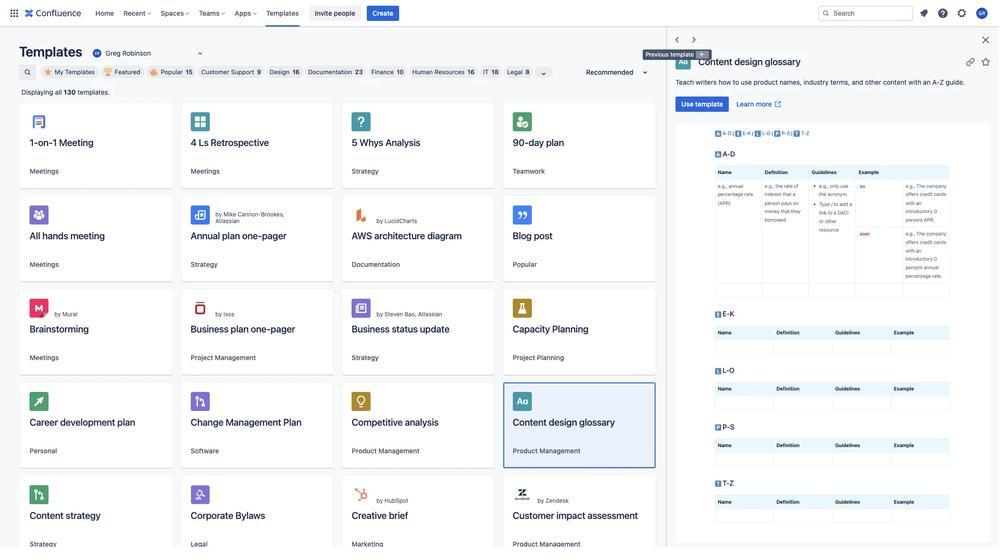 Task type: describe. For each thing, give the bounding box(es) containing it.
9
[[257, 68, 261, 76]]

customer impact assessment
[[513, 510, 638, 521]]

create
[[373, 9, 394, 17]]

post
[[534, 230, 553, 241]]

featured button
[[101, 66, 145, 78]]

by for brainstorming
[[54, 311, 61, 318]]

more categories image
[[539, 68, 550, 80]]

notification icon image
[[919, 7, 930, 19]]

open image
[[195, 48, 206, 59]]

1 horizontal spatial content
[[513, 417, 547, 428]]

displaying all 130 templates.
[[21, 88, 110, 96]]

apps
[[235, 9, 251, 17]]

18
[[492, 68, 499, 76]]

global element
[[6, 0, 817, 26]]

documentation 23
[[308, 68, 363, 76]]

←
[[700, 51, 705, 58]]

terms,
[[831, 78, 851, 86]]

by for business plan one-pager
[[216, 311, 222, 318]]

plan down isos
[[231, 324, 249, 335]]

0 vertical spatial content design glossary
[[699, 56, 801, 67]]

robinson
[[122, 49, 151, 57]]

writers
[[696, 78, 717, 86]]

one- for business
[[251, 324, 271, 335]]

strategy button for annual
[[191, 260, 218, 269]]

1 16 from the left
[[293, 68, 300, 76]]

more
[[756, 100, 773, 108]]

teamwork button
[[513, 167, 545, 176]]

capacity
[[513, 324, 550, 335]]

learn
[[737, 100, 755, 108]]

blog
[[513, 230, 532, 241]]

meetings button for hands
[[30, 260, 59, 269]]

corporate
[[191, 510, 234, 521]]

product management button for content
[[513, 447, 581, 456]]

settings icon image
[[957, 7, 968, 19]]

status
[[392, 324, 418, 335]]

product management for content
[[513, 447, 581, 455]]

management for business
[[215, 354, 256, 362]]

learn more
[[737, 100, 773, 108]]

isos
[[224, 311, 235, 318]]

star business plan one-pager image
[[311, 305, 322, 316]]

5 whys analysis
[[352, 137, 421, 148]]

strategy button for 5
[[352, 167, 379, 176]]

annual
[[191, 230, 220, 241]]

to
[[734, 78, 740, 86]]

learn more link
[[731, 97, 788, 112]]

template for use template
[[696, 100, 724, 108]]

meetings button down brainstorming
[[30, 353, 59, 363]]

previous template
[[646, 51, 694, 58]]

23
[[355, 68, 363, 76]]

lucidcharts
[[385, 218, 417, 225]]

industry
[[804, 78, 829, 86]]

0 horizontal spatial content design glossary
[[513, 417, 615, 428]]

teamwork
[[513, 167, 545, 175]]

10
[[397, 68, 404, 76]]

planning for capacity planning
[[553, 324, 589, 335]]

invite people button
[[309, 5, 361, 21]]

business plan one-pager
[[191, 324, 295, 335]]

by mural
[[54, 311, 78, 318]]

4
[[191, 137, 197, 148]]

management for content
[[540, 447, 581, 455]]

previous
[[646, 51, 669, 58]]

templates inside global element
[[266, 9, 299, 17]]

career
[[30, 417, 58, 428]]

by mike cannon-brookes, atlassian
[[216, 211, 285, 225]]

90-day plan
[[513, 137, 565, 148]]

1 vertical spatial templates
[[19, 43, 82, 60]]

search image
[[823, 9, 830, 17]]

support
[[231, 68, 254, 76]]

guide.
[[946, 78, 966, 86]]

meeting
[[59, 137, 94, 148]]

plan right the day
[[547, 137, 565, 148]]

brainstorming
[[30, 324, 89, 335]]

by zendesk
[[538, 498, 569, 505]]

by for business status update
[[377, 311, 383, 318]]

one- for annual
[[242, 230, 262, 241]]

it 18
[[484, 68, 499, 76]]

plan down mike
[[222, 230, 240, 241]]

update
[[420, 324, 450, 335]]

close image
[[981, 34, 992, 46]]

documentation button
[[352, 260, 400, 269]]

planning for project planning
[[537, 354, 565, 362]]

project for business plan one-pager
[[191, 354, 213, 362]]

design 16
[[270, 68, 300, 76]]

8
[[526, 68, 530, 76]]

displaying
[[21, 88, 53, 96]]

other
[[866, 78, 882, 86]]

teach
[[676, 78, 694, 86]]

my templates
[[55, 68, 95, 76]]

all
[[55, 88, 62, 96]]

strategy
[[66, 510, 101, 521]]

1 horizontal spatial design
[[735, 56, 763, 67]]

human
[[413, 68, 433, 76]]

invite
[[315, 9, 332, 17]]

product management for competitive
[[352, 447, 420, 455]]

change management plan
[[191, 417, 302, 428]]

architecture
[[375, 230, 425, 241]]

resources
[[435, 68, 465, 76]]

1
[[53, 137, 57, 148]]

recommended button
[[581, 65, 657, 80]]

0 vertical spatial popular
[[161, 68, 183, 76]]

by for creative brief
[[377, 498, 383, 505]]

documentation for documentation 23
[[308, 68, 352, 76]]

strategy for annual
[[191, 260, 218, 269]]

project management button
[[191, 353, 256, 363]]

whys
[[360, 137, 384, 148]]

spaces button
[[158, 5, 193, 21]]

5
[[352, 137, 358, 148]]

teams button
[[196, 5, 229, 21]]

people
[[334, 9, 356, 17]]

greg robinson
[[106, 49, 151, 57]]

personal
[[30, 447, 57, 455]]

bao,
[[405, 311, 417, 318]]

strategy for 5
[[352, 167, 379, 175]]

meetings button for on-
[[30, 167, 59, 176]]

atlassian inside by mike cannon-brookes, atlassian
[[216, 218, 240, 225]]

development
[[60, 417, 115, 428]]

meeting
[[70, 230, 105, 241]]

teach writers how to use product names, industry terms, and other content with an a-z guide.
[[676, 78, 966, 86]]

1 vertical spatial atlassian
[[418, 311, 443, 318]]

meetings for hands
[[30, 260, 59, 269]]

by steven bao, atlassian
[[377, 311, 443, 318]]

2 16 from the left
[[468, 68, 475, 76]]

home
[[95, 9, 114, 17]]

90-
[[513, 137, 529, 148]]

diagram
[[428, 230, 462, 241]]



Task type: vqa. For each thing, say whether or not it's contained in the screenshot.


Task type: locate. For each thing, give the bounding box(es) containing it.
0 horizontal spatial popular
[[161, 68, 183, 76]]

plan right development
[[117, 417, 135, 428]]

meetings button down on- in the top left of the page
[[30, 167, 59, 176]]

0 vertical spatial customer
[[201, 68, 229, 76]]

2 vertical spatial strategy button
[[352, 353, 379, 363]]

project
[[191, 354, 213, 362], [513, 354, 536, 362]]

appswitcher icon image
[[9, 7, 20, 19]]

1 vertical spatial strategy button
[[191, 260, 218, 269]]

recent button
[[121, 5, 155, 21]]

1 vertical spatial planning
[[537, 354, 565, 362]]

blog post
[[513, 230, 553, 241]]

banner
[[0, 0, 1000, 27]]

change
[[191, 417, 224, 428]]

meetings down brainstorming
[[30, 354, 59, 362]]

1 business from the left
[[191, 324, 229, 335]]

customer for customer impact assessment
[[513, 510, 555, 521]]

popular left 15
[[161, 68, 183, 76]]

by up creative brief
[[377, 498, 383, 505]]

by inside by mike cannon-brookes, atlassian
[[216, 211, 222, 218]]

1 horizontal spatial content design glossary
[[699, 56, 801, 67]]

atlassian up update
[[418, 311, 443, 318]]

0 vertical spatial share link image
[[966, 56, 977, 67]]

your profile and preferences image
[[977, 7, 988, 19]]

cannon-
[[238, 211, 261, 218]]

Search field
[[819, 5, 914, 21]]

1 vertical spatial content design glossary
[[513, 417, 615, 428]]

corporate bylaws
[[191, 510, 265, 521]]

brief
[[389, 510, 409, 521]]

1 vertical spatial strategy
[[191, 260, 218, 269]]

0 horizontal spatial glossary
[[580, 417, 615, 428]]

template down the previous template image in the top of the page
[[671, 51, 694, 58]]

by left zendesk
[[538, 498, 544, 505]]

by lucidcharts
[[377, 218, 417, 225]]

confluence image
[[25, 7, 81, 19], [25, 7, 81, 19]]

impact
[[557, 510, 586, 521]]

template inside button
[[696, 100, 724, 108]]

strategy down business status update
[[352, 354, 379, 362]]

previous template image
[[672, 34, 683, 46]]

management
[[215, 354, 256, 362], [226, 417, 281, 428], [379, 447, 420, 455], [540, 447, 581, 455]]

0 horizontal spatial product
[[352, 447, 377, 455]]

1 horizontal spatial 16
[[468, 68, 475, 76]]

1 vertical spatial glossary
[[580, 417, 615, 428]]

1 horizontal spatial glossary
[[765, 56, 801, 67]]

plan
[[284, 417, 302, 428]]

business down "steven"
[[352, 324, 390, 335]]

recommended
[[587, 68, 634, 76]]

0 vertical spatial design
[[735, 56, 763, 67]]

design
[[735, 56, 763, 67], [549, 417, 578, 428]]

documentation left 23
[[308, 68, 352, 76]]

spaces
[[161, 9, 184, 17]]

0 vertical spatial strategy
[[352, 167, 379, 175]]

project for capacity planning
[[513, 354, 536, 362]]

project planning
[[513, 354, 565, 362]]

0 vertical spatial template
[[671, 51, 694, 58]]

1 product from the left
[[352, 447, 377, 455]]

0 vertical spatial documentation
[[308, 68, 352, 76]]

banner containing home
[[0, 0, 1000, 27]]

ls
[[199, 137, 209, 148]]

an
[[924, 78, 931, 86]]

pager for annual plan one-pager
[[262, 230, 287, 241]]

strategy down 'whys'
[[352, 167, 379, 175]]

templates up my
[[19, 43, 82, 60]]

teams
[[199, 9, 220, 17]]

meetings down on- in the top left of the page
[[30, 167, 59, 175]]

share link image left star business plan one-pager icon at bottom
[[296, 305, 307, 316]]

meetings button down all
[[30, 260, 59, 269]]

meetings down ls
[[191, 167, 220, 175]]

templates link
[[264, 5, 302, 21]]

project management
[[191, 354, 256, 362]]

1 vertical spatial one-
[[251, 324, 271, 335]]

by left mike
[[216, 211, 222, 218]]

human resources 16
[[413, 68, 475, 76]]

product management button for competitive
[[352, 447, 420, 456]]

z
[[940, 78, 945, 86]]

content strategy button
[[20, 476, 172, 548]]

2 vertical spatial content
[[30, 510, 64, 521]]

15
[[186, 68, 193, 76]]

brookes,
[[261, 211, 285, 218]]

0 horizontal spatial business
[[191, 324, 229, 335]]

templates
[[266, 9, 299, 17], [19, 43, 82, 60], [65, 68, 95, 76]]

one- up project management
[[251, 324, 271, 335]]

product for content design glossary
[[513, 447, 538, 455]]

recent
[[124, 9, 146, 17]]

annual plan one-pager
[[191, 230, 287, 241]]

1 horizontal spatial template
[[696, 100, 724, 108]]

star content design glossary image
[[981, 56, 992, 67]]

names,
[[780, 78, 802, 86]]

atlassian up annual plan one-pager at the left of the page
[[216, 218, 240, 225]]

2 project from the left
[[513, 354, 536, 362]]

project planning button
[[513, 353, 565, 363]]

it
[[484, 68, 489, 76]]

strategy button down 'whys'
[[352, 167, 379, 176]]

1 product management button from the left
[[352, 447, 420, 456]]

template
[[671, 51, 694, 58], [696, 100, 724, 108]]

software button
[[191, 447, 219, 456]]

0 vertical spatial pager
[[262, 230, 287, 241]]

customer down open 'icon'
[[201, 68, 229, 76]]

personal button
[[30, 447, 57, 456]]

day
[[529, 137, 544, 148]]

by hubspot
[[377, 498, 409, 505]]

hands
[[42, 230, 68, 241]]

0 vertical spatial glossary
[[765, 56, 801, 67]]

2 horizontal spatial content
[[699, 56, 733, 67]]

planning down capacity planning
[[537, 354, 565, 362]]

planning right "capacity"
[[553, 324, 589, 335]]

templates.
[[78, 88, 110, 96]]

finance
[[372, 68, 394, 76]]

0 vertical spatial atlassian
[[216, 218, 240, 225]]

1-
[[30, 137, 38, 148]]

strategy down the annual
[[191, 260, 218, 269]]

and
[[852, 78, 864, 86]]

by for customer impact assessment
[[538, 498, 544, 505]]

2 vertical spatial strategy
[[352, 354, 379, 362]]

open search bar image
[[24, 69, 31, 76]]

popular down blog
[[513, 260, 537, 269]]

0 horizontal spatial 16
[[293, 68, 300, 76]]

with
[[909, 78, 922, 86]]

help icon image
[[938, 7, 949, 19]]

1 vertical spatial share link image
[[296, 305, 307, 316]]

0 horizontal spatial product management button
[[352, 447, 420, 456]]

meetings for on-
[[30, 167, 59, 175]]

2 business from the left
[[352, 324, 390, 335]]

zendesk
[[546, 498, 569, 505]]

by left mural
[[54, 311, 61, 318]]

business
[[191, 324, 229, 335], [352, 324, 390, 335]]

documentation for documentation
[[352, 260, 400, 269]]

retrospective
[[211, 137, 269, 148]]

1-on-1 meeting
[[30, 137, 94, 148]]

1 vertical spatial pager
[[271, 324, 295, 335]]

0 horizontal spatial product management
[[352, 447, 420, 455]]

documentation down aws
[[352, 260, 400, 269]]

next template image
[[689, 34, 700, 46]]

template for previous template
[[671, 51, 694, 58]]

one- down by mike cannon-brookes, atlassian
[[242, 230, 262, 241]]

customer for customer support 9
[[201, 68, 229, 76]]

templates inside button
[[65, 68, 95, 76]]

pager for business plan one-pager
[[271, 324, 295, 335]]

by left isos
[[216, 311, 222, 318]]

by left lucidcharts at the left of page
[[377, 218, 383, 225]]

bylaws
[[236, 510, 265, 521]]

0 vertical spatial templates
[[266, 9, 299, 17]]

apps button
[[232, 5, 261, 21]]

meetings button down ls
[[191, 167, 220, 176]]

0 vertical spatial content
[[699, 56, 733, 67]]

2 vertical spatial templates
[[65, 68, 95, 76]]

strategy button down business status update
[[352, 353, 379, 363]]

16
[[293, 68, 300, 76], [468, 68, 475, 76]]

share link image
[[966, 56, 977, 67], [296, 305, 307, 316]]

1 horizontal spatial product management button
[[513, 447, 581, 456]]

software
[[191, 447, 219, 455]]

1 vertical spatial documentation
[[352, 260, 400, 269]]

0 horizontal spatial atlassian
[[216, 218, 240, 225]]

1 horizontal spatial project
[[513, 354, 536, 362]]

popular button
[[513, 260, 537, 269]]

greg
[[106, 49, 121, 57]]

0 vertical spatial strategy button
[[352, 167, 379, 176]]

1 horizontal spatial customer
[[513, 510, 555, 521]]

product management button
[[352, 447, 420, 456], [513, 447, 581, 456]]

business for business plan one-pager
[[191, 324, 229, 335]]

0 horizontal spatial template
[[671, 51, 694, 58]]

business down by isos
[[191, 324, 229, 335]]

0 horizontal spatial content
[[30, 510, 64, 521]]

16 left the it at the left of the page
[[468, 68, 475, 76]]

by for annual plan one-pager
[[216, 211, 222, 218]]

0 horizontal spatial project
[[191, 354, 213, 362]]

by left "steven"
[[377, 311, 383, 318]]

meetings for ls
[[191, 167, 220, 175]]

1 horizontal spatial share link image
[[966, 56, 977, 67]]

customer support 9
[[201, 68, 261, 76]]

2 product from the left
[[513, 447, 538, 455]]

1 vertical spatial design
[[549, 417, 578, 428]]

template right use at right
[[696, 100, 724, 108]]

0 vertical spatial one-
[[242, 230, 262, 241]]

None text field
[[91, 49, 93, 58]]

1 horizontal spatial business
[[352, 324, 390, 335]]

my templates button
[[41, 66, 99, 78]]

2 product management button from the left
[[513, 447, 581, 456]]

strategy button down the annual
[[191, 260, 218, 269]]

0 horizontal spatial customer
[[201, 68, 229, 76]]

16 right design
[[293, 68, 300, 76]]

1 vertical spatial template
[[696, 100, 724, 108]]

1 project from the left
[[191, 354, 213, 362]]

1 horizontal spatial product
[[513, 447, 538, 455]]

business for business status update
[[352, 324, 390, 335]]

content inside button
[[30, 510, 64, 521]]

0 vertical spatial planning
[[553, 324, 589, 335]]

competitive analysis
[[352, 417, 439, 428]]

one-
[[242, 230, 262, 241], [251, 324, 271, 335]]

assessment
[[588, 510, 638, 521]]

aws
[[352, 230, 372, 241]]

strategy button for business
[[352, 353, 379, 363]]

content
[[699, 56, 733, 67], [513, 417, 547, 428], [30, 510, 64, 521]]

1 vertical spatial customer
[[513, 510, 555, 521]]

1 product management from the left
[[352, 447, 420, 455]]

meetings button
[[30, 167, 59, 176], [191, 167, 220, 176], [30, 260, 59, 269], [30, 353, 59, 363]]

product for competitive analysis
[[352, 447, 377, 455]]

business status update
[[352, 324, 450, 335]]

how
[[719, 78, 732, 86]]

finance 10
[[372, 68, 404, 76]]

use
[[682, 100, 694, 108]]

templates right my
[[65, 68, 95, 76]]

capacity planning
[[513, 324, 589, 335]]

management for competitive
[[379, 447, 420, 455]]

0 horizontal spatial design
[[549, 417, 578, 428]]

1 horizontal spatial popular
[[513, 260, 537, 269]]

mural
[[63, 311, 78, 318]]

analysis
[[405, 417, 439, 428]]

legal 8
[[508, 68, 530, 76]]

by for aws architecture diagram
[[377, 218, 383, 225]]

meetings down all
[[30, 260, 59, 269]]

1 horizontal spatial product management
[[513, 447, 581, 455]]

0 horizontal spatial share link image
[[296, 305, 307, 316]]

1 horizontal spatial atlassian
[[418, 311, 443, 318]]

1 vertical spatial popular
[[513, 260, 537, 269]]

strategy for business
[[352, 354, 379, 362]]

planning inside button
[[537, 354, 565, 362]]

share link image left star content design glossary icon
[[966, 56, 977, 67]]

2 product management from the left
[[513, 447, 581, 455]]

templates right apps popup button
[[266, 9, 299, 17]]

customer down the by zendesk
[[513, 510, 555, 521]]

pager
[[262, 230, 287, 241], [271, 324, 295, 335]]

meetings button for ls
[[191, 167, 220, 176]]

analysis
[[386, 137, 421, 148]]

1 vertical spatial content
[[513, 417, 547, 428]]



